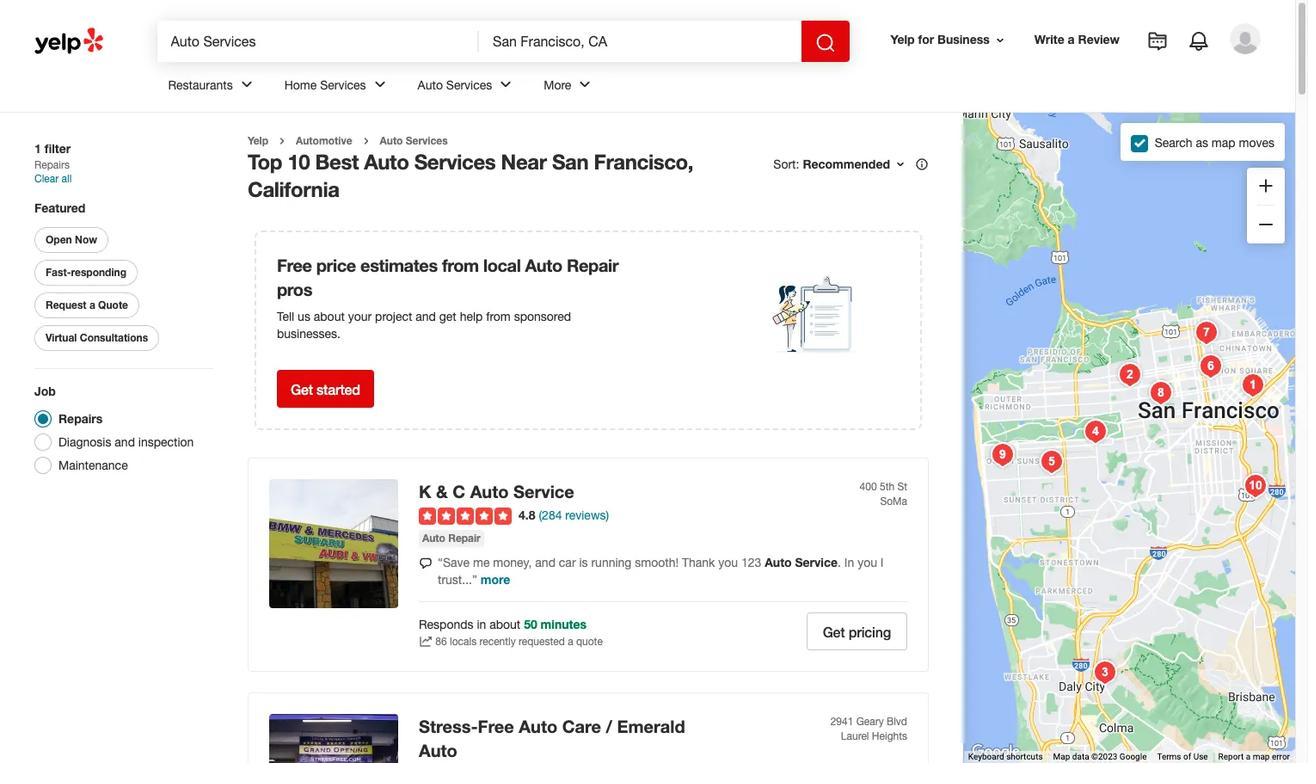 Task type: locate. For each thing, give the bounding box(es) containing it.
get pricing button
[[807, 613, 908, 651]]

and inside option group
[[115, 435, 135, 449]]

None field
[[171, 32, 466, 51], [493, 32, 788, 51]]

map for as
[[1212, 136, 1236, 149]]

24 chevron down v2 image inside home services link
[[370, 74, 390, 95]]

california
[[248, 178, 339, 202]]

st
[[898, 481, 908, 493]]

option group
[[29, 383, 213, 479]]

review
[[1078, 32, 1120, 47]]

86 locals recently requested a quote
[[436, 636, 603, 648]]

16 chevron down v2 image
[[894, 158, 908, 172]]

free up pros at the top left
[[277, 255, 312, 276]]

1 horizontal spatial map
[[1253, 752, 1270, 762]]

4.8 link
[[519, 506, 536, 523]]

yelp left for
[[891, 32, 915, 47]]

and up maintenance
[[115, 435, 135, 449]]

auto left care at the bottom left
[[519, 716, 558, 737]]

stress-
[[419, 716, 478, 737]]

get left pricing
[[823, 624, 845, 640]]

2 16 chevron right v2 image from the left
[[359, 134, 373, 148]]

1 vertical spatial map
[[1253, 752, 1270, 762]]

a
[[1068, 32, 1075, 47], [89, 299, 95, 311], [568, 636, 574, 648], [1246, 752, 1251, 762]]

1 vertical spatial about
[[490, 618, 521, 631]]

price
[[316, 255, 356, 276]]

auto services
[[418, 78, 492, 92], [380, 134, 448, 147]]

tell
[[277, 310, 294, 324]]

1 vertical spatial free
[[478, 716, 514, 737]]

services left near
[[414, 150, 496, 174]]

maintenance
[[59, 459, 128, 472]]

repairs up the clear all 'link'
[[34, 159, 70, 171]]

none field "near"
[[493, 32, 788, 51]]

us
[[298, 310, 311, 324]]

0 horizontal spatial service
[[514, 481, 575, 502]]

k
[[419, 481, 431, 502]]

24 chevron down v2 image
[[236, 74, 257, 95], [370, 74, 390, 95], [575, 74, 596, 95]]

c
[[453, 481, 466, 502]]

auto left 24 chevron down v2 icon
[[418, 78, 443, 92]]

0 vertical spatial auto services
[[418, 78, 492, 92]]

pros
[[277, 279, 312, 300]]

stress-free auto care / emerald auto image
[[1113, 358, 1148, 392]]

francisco,
[[594, 150, 694, 174]]

1 16 chevron right v2 image from the left
[[275, 134, 289, 148]]

open
[[46, 233, 72, 246]]

precision auto repair image
[[1144, 376, 1179, 410]]

16 chevron right v2 image right automotive
[[359, 134, 373, 148]]

0 vertical spatial and
[[416, 310, 436, 324]]

inspection
[[138, 435, 194, 449]]

16 trending v2 image
[[419, 635, 433, 648]]

repairs inside 1 filter repairs clear all
[[34, 159, 70, 171]]

automotive link
[[296, 134, 352, 147]]

None search field
[[157, 21, 853, 62]]

1 vertical spatial get
[[823, 624, 845, 640]]

16 chevron right v2 image
[[275, 134, 289, 148], [359, 134, 373, 148]]

1 vertical spatial and
[[115, 435, 135, 449]]

laurel
[[841, 731, 869, 743]]

3 24 chevron down v2 image from the left
[[575, 74, 596, 95]]

from right help
[[486, 310, 511, 324]]

16 chevron right v2 image right 'yelp' link
[[275, 134, 289, 148]]

services right home
[[320, 78, 366, 92]]

sunset 76 auto repair & tire center image
[[1035, 445, 1069, 479]]

get
[[291, 381, 313, 397], [823, 624, 845, 640]]

get for get pricing
[[823, 624, 845, 640]]

0 vertical spatial yelp
[[891, 32, 915, 47]]

"save me money, and car is running smooth! thank you 123 auto service
[[438, 555, 838, 570]]

0 horizontal spatial from
[[442, 255, 479, 276]]

2 you from the left
[[858, 556, 878, 570]]

1 24 chevron down v2 image from the left
[[236, 74, 257, 95]]

0 horizontal spatial and
[[115, 435, 135, 449]]

help
[[460, 310, 483, 324]]

4.8 star rating image
[[419, 508, 512, 525]]

from
[[442, 255, 479, 276], [486, 310, 511, 324]]

0 vertical spatial from
[[442, 255, 479, 276]]

all
[[62, 173, 72, 185]]

none field up home services
[[171, 32, 466, 51]]

repair inside 'free price estimates from local auto repair pros'
[[567, 255, 619, 276]]

1 you from the left
[[719, 556, 738, 570]]

24 chevron down v2 image
[[496, 74, 516, 95]]

1 horizontal spatial you
[[858, 556, 878, 570]]

about
[[314, 310, 345, 324], [490, 618, 521, 631]]

group
[[1248, 168, 1285, 243]]

services left 24 chevron down v2 icon
[[446, 78, 492, 92]]

map left the error
[[1253, 752, 1270, 762]]

and
[[416, 310, 436, 324], [115, 435, 135, 449], [535, 556, 556, 570]]

free
[[277, 255, 312, 276], [478, 716, 514, 737]]

clear
[[34, 173, 59, 185]]

quote
[[98, 299, 128, 311]]

0 vertical spatial service
[[514, 481, 575, 502]]

0 horizontal spatial get
[[291, 381, 313, 397]]

a for request
[[89, 299, 95, 311]]

yelp for 'yelp' link
[[248, 134, 268, 147]]

repair up sponsored
[[567, 255, 619, 276]]

ajc auto body image
[[1239, 469, 1273, 503]]

1 horizontal spatial 16 chevron right v2 image
[[359, 134, 373, 148]]

0 horizontal spatial map
[[1212, 136, 1236, 149]]

responding
[[71, 266, 126, 279]]

services inside top 10 best auto services near san francisco, california
[[414, 150, 496, 174]]

1 horizontal spatial and
[[416, 310, 436, 324]]

auto inside business categories element
[[418, 78, 443, 92]]

16 speech v2 image
[[419, 557, 433, 570]]

1 none field from the left
[[171, 32, 466, 51]]

1 horizontal spatial 24 chevron down v2 image
[[370, 74, 390, 95]]

about for your
[[314, 310, 345, 324]]

you left the 'i'
[[858, 556, 878, 570]]

search image
[[815, 33, 836, 53]]

1 vertical spatial from
[[486, 310, 511, 324]]

quote
[[576, 636, 603, 648]]

24 chevron down v2 image right home services
[[370, 74, 390, 95]]

about inside responds in about 50 minutes
[[490, 618, 521, 631]]

get left "started"
[[291, 381, 313, 397]]

and inside tell us about your project and get help from sponsored businesses.
[[416, 310, 436, 324]]

zoom out image
[[1256, 214, 1277, 235]]

1
[[34, 141, 41, 156]]

0 vertical spatial free
[[277, 255, 312, 276]]

local
[[483, 255, 521, 276]]

/
[[606, 716, 613, 737]]

ksh automotive image
[[1194, 349, 1229, 384]]

stress-free auto care / emerald auto link
[[419, 716, 685, 761]]

0 vertical spatial about
[[314, 310, 345, 324]]

auto inside button
[[422, 532, 446, 545]]

16 chevron down v2 image
[[993, 33, 1007, 47]]

a inside button
[[89, 299, 95, 311]]

your
[[348, 310, 372, 324]]

as
[[1196, 136, 1209, 149]]

home services link
[[271, 62, 404, 112]]

option group containing job
[[29, 383, 213, 479]]

free price estimates from local auto repair pros image
[[773, 273, 859, 359]]

0 horizontal spatial repair
[[448, 532, 481, 545]]

projects image
[[1148, 31, 1168, 52]]

1 horizontal spatial service
[[795, 555, 838, 570]]

map for a
[[1253, 752, 1270, 762]]

report a map error
[[1219, 752, 1291, 762]]

business categories element
[[154, 62, 1261, 112]]

24 chevron down v2 image right restaurants
[[236, 74, 257, 95]]

2 horizontal spatial and
[[535, 556, 556, 570]]

24 chevron down v2 image inside restaurants link
[[236, 74, 257, 95]]

yelp up the top
[[248, 134, 268, 147]]

86
[[436, 636, 447, 648]]

1 horizontal spatial repair
[[567, 255, 619, 276]]

you left 123
[[719, 556, 738, 570]]

2 24 chevron down v2 image from the left
[[370, 74, 390, 95]]

24 chevron down v2 image inside more link
[[575, 74, 596, 95]]

recommended
[[803, 157, 890, 172]]

request a quote
[[46, 299, 128, 311]]

auto inside 'free price estimates from local auto repair pros'
[[525, 255, 562, 276]]

emerald
[[617, 716, 685, 737]]

(284 reviews)
[[539, 509, 609, 523]]

service up (284
[[514, 481, 575, 502]]

1 vertical spatial yelp
[[248, 134, 268, 147]]

a for write
[[1068, 32, 1075, 47]]

0 vertical spatial get
[[291, 381, 313, 397]]

0 horizontal spatial 16 chevron right v2 image
[[275, 134, 289, 148]]

0 vertical spatial repair
[[567, 255, 619, 276]]

auto services inside business categories element
[[418, 78, 492, 92]]

0 vertical spatial map
[[1212, 136, 1236, 149]]

1 horizontal spatial yelp
[[891, 32, 915, 47]]

2 vertical spatial and
[[535, 556, 556, 570]]

auto repair link
[[419, 530, 484, 547]]

repairs
[[34, 159, 70, 171], [59, 411, 103, 426]]

and left car
[[535, 556, 556, 570]]

0 horizontal spatial free
[[277, 255, 312, 276]]

map right as
[[1212, 136, 1236, 149]]

about inside tell us about your project and get help from sponsored businesses.
[[314, 310, 345, 324]]

2 none field from the left
[[493, 32, 788, 51]]

1 vertical spatial repair
[[448, 532, 481, 545]]

free down recently
[[478, 716, 514, 737]]

open now
[[46, 233, 97, 246]]

1 horizontal spatial free
[[478, 716, 514, 737]]

auto right local
[[525, 255, 562, 276]]

auto services left 24 chevron down v2 icon
[[418, 78, 492, 92]]

about right us
[[314, 310, 345, 324]]

2 horizontal spatial 24 chevron down v2 image
[[575, 74, 596, 95]]

map region
[[958, 0, 1309, 763]]

1 vertical spatial repairs
[[59, 411, 103, 426]]

k & c auto service link
[[419, 481, 575, 502]]

1 horizontal spatial get
[[823, 624, 845, 640]]

k & c auto service image
[[269, 480, 398, 609]]

400 5th st soma
[[860, 481, 908, 508]]

san
[[552, 150, 589, 174]]

moves
[[1239, 136, 1275, 149]]

1 horizontal spatial none field
[[493, 32, 788, 51]]

service left in
[[795, 555, 838, 570]]

auto repair
[[422, 532, 481, 545]]

1 horizontal spatial from
[[486, 310, 511, 324]]

from inside 'free price estimates from local auto repair pros'
[[442, 255, 479, 276]]

sort:
[[774, 158, 800, 172]]

0 vertical spatial repairs
[[34, 159, 70, 171]]

map
[[1054, 752, 1071, 762]]

"save
[[438, 556, 470, 570]]

yelp inside button
[[891, 32, 915, 47]]

Near text field
[[493, 32, 788, 51]]

auto up 16 speech v2 icon
[[422, 532, 446, 545]]

money,
[[493, 556, 532, 570]]

none field up business categories element
[[493, 32, 788, 51]]

me
[[473, 556, 490, 570]]

services
[[320, 78, 366, 92], [446, 78, 492, 92], [406, 134, 448, 147], [414, 150, 496, 174]]

auto right automotive
[[380, 134, 403, 147]]

repair down 4.8 star rating image
[[448, 532, 481, 545]]

you
[[719, 556, 738, 570], [858, 556, 878, 570]]

smooth!
[[635, 556, 679, 570]]

auto services up top 10 best auto services near san francisco, california
[[380, 134, 448, 147]]

0 horizontal spatial none field
[[171, 32, 466, 51]]

about up recently
[[490, 618, 521, 631]]

request a quote button
[[34, 293, 139, 318]]

1 horizontal spatial about
[[490, 618, 521, 631]]

123
[[742, 556, 762, 570]]

from left local
[[442, 255, 479, 276]]

24 chevron down v2 image for more
[[575, 74, 596, 95]]

0 horizontal spatial you
[[719, 556, 738, 570]]

0 horizontal spatial about
[[314, 310, 345, 324]]

24 chevron down v2 image right more
[[575, 74, 596, 95]]

more link
[[481, 572, 510, 587]]

and left get
[[416, 310, 436, 324]]

blvd
[[887, 716, 908, 728]]

google
[[1120, 752, 1147, 762]]

map
[[1212, 136, 1236, 149], [1253, 752, 1270, 762]]

you inside . in you i trust..."
[[858, 556, 878, 570]]

0 horizontal spatial yelp
[[248, 134, 268, 147]]

24 chevron down v2 image for restaurants
[[236, 74, 257, 95]]

das auto service image
[[1088, 656, 1123, 690]]

repairs up "diagnosis"
[[59, 411, 103, 426]]

auto right best
[[364, 150, 409, 174]]

0 horizontal spatial 24 chevron down v2 image
[[236, 74, 257, 95]]

automotive
[[296, 134, 352, 147]]

nolan p. image
[[1230, 23, 1261, 54]]

auto
[[418, 78, 443, 92], [380, 134, 403, 147], [364, 150, 409, 174], [525, 255, 562, 276], [470, 481, 509, 502], [422, 532, 446, 545], [765, 555, 792, 570], [519, 716, 558, 737], [419, 740, 458, 761]]



Task type: vqa. For each thing, say whether or not it's contained in the screenshot.
got on the bottom of the page
no



Task type: describe. For each thing, give the bounding box(es) containing it.
error
[[1272, 752, 1291, 762]]

shortcuts
[[1007, 752, 1043, 762]]

clear all link
[[34, 173, 72, 185]]

geary
[[857, 716, 884, 728]]

consultations
[[80, 331, 148, 344]]

responds
[[419, 618, 474, 631]]

400
[[860, 481, 877, 493]]

free inside stress-free auto care / emerald auto
[[478, 716, 514, 737]]

best
[[315, 150, 359, 174]]

you inside "save me money, and car is running smooth! thank you 123 auto service
[[719, 556, 738, 570]]

terms of use
[[1158, 752, 1208, 762]]

Find text field
[[171, 32, 466, 51]]

none field find
[[171, 32, 466, 51]]

care
[[562, 716, 601, 737]]

keyboard shortcuts
[[969, 752, 1043, 762]]

fast-responding
[[46, 266, 126, 279]]

google image
[[968, 741, 1025, 763]]

get
[[439, 310, 457, 324]]

businesses.
[[277, 327, 341, 341]]

get started button
[[277, 370, 374, 408]]

keyboard shortcuts button
[[969, 751, 1043, 763]]

top 10 best auto services near san francisco, california
[[248, 150, 694, 202]]

0 vertical spatial auto services link
[[404, 62, 530, 112]]

reviews)
[[566, 509, 609, 523]]

eddy's auto services image
[[1190, 316, 1224, 350]]

search as map moves
[[1155, 136, 1275, 149]]

1 vertical spatial auto services
[[380, 134, 448, 147]]

home
[[285, 78, 317, 92]]

zoom in image
[[1256, 176, 1277, 196]]

10
[[288, 150, 310, 174]]

a for report
[[1246, 752, 1251, 762]]

more
[[481, 572, 510, 587]]

is
[[579, 556, 588, 570]]

services up top 10 best auto services near san francisco, california
[[406, 134, 448, 147]]

write a review link
[[1028, 24, 1127, 55]]

featured group
[[31, 200, 213, 354]]

get pricing
[[823, 624, 891, 640]]

auto right the c
[[470, 481, 509, 502]]

map data ©2023 google
[[1054, 752, 1147, 762]]

sponsored
[[514, 310, 571, 324]]

request
[[46, 299, 87, 311]]

filter
[[44, 141, 71, 156]]

2941 geary blvd laurel heights
[[831, 716, 908, 743]]

auto right 123
[[765, 555, 792, 570]]

yelp for yelp for business
[[891, 32, 915, 47]]

virtual consultations
[[46, 331, 148, 344]]

near
[[501, 150, 547, 174]]

&
[[436, 481, 448, 502]]

get started
[[291, 381, 360, 397]]

running
[[591, 556, 632, 570]]

24 chevron down v2 image for home services
[[370, 74, 390, 95]]

16 chevron right v2 image for auto services
[[359, 134, 373, 148]]

recently
[[480, 636, 516, 648]]

repair inside auto repair button
[[448, 532, 481, 545]]

more
[[544, 78, 572, 92]]

use
[[1194, 752, 1208, 762]]

more link
[[530, 62, 609, 112]]

top
[[248, 150, 282, 174]]

write a review
[[1035, 32, 1120, 47]]

auto down stress-
[[419, 740, 458, 761]]

(284 reviews) link
[[539, 506, 609, 523]]

for
[[918, 32, 934, 47]]

about for 50
[[490, 618, 521, 631]]

k & c auto service image
[[1236, 368, 1271, 403]]

restaurants
[[168, 78, 233, 92]]

user actions element
[[877, 22, 1285, 127]]

data
[[1073, 752, 1090, 762]]

job
[[34, 384, 56, 398]]

and inside "save me money, and car is running smooth! thank you 123 auto service
[[535, 556, 556, 570]]

open now button
[[34, 227, 108, 253]]

.
[[838, 556, 841, 570]]

notifications image
[[1189, 31, 1210, 52]]

business
[[938, 32, 990, 47]]

report a map error link
[[1219, 752, 1291, 762]]

free price estimates from local auto repair pros
[[277, 255, 619, 300]]

mike's union auto repair image
[[1079, 415, 1113, 449]]

trust..."
[[438, 573, 477, 587]]

auto repair button
[[419, 530, 484, 547]]

diagnosis
[[59, 435, 111, 449]]

report
[[1219, 752, 1244, 762]]

keyboard
[[969, 752, 1005, 762]]

stress-free auto care / emerald auto
[[419, 716, 685, 761]]

©2023
[[1092, 752, 1118, 762]]

50
[[524, 617, 538, 631]]

estimates
[[361, 255, 438, 276]]

search
[[1155, 136, 1193, 149]]

. in you i trust..."
[[438, 556, 884, 587]]

jt's auto repair image
[[986, 438, 1020, 472]]

k & c auto service
[[419, 481, 575, 502]]

diagnosis and inspection
[[59, 435, 194, 449]]

16 chevron right v2 image for automotive
[[275, 134, 289, 148]]

1 vertical spatial auto services link
[[380, 134, 448, 147]]

project
[[375, 310, 412, 324]]

in
[[845, 556, 855, 570]]

free inside 'free price estimates from local auto repair pros'
[[277, 255, 312, 276]]

1 vertical spatial service
[[795, 555, 838, 570]]

pricing
[[849, 624, 891, 640]]

get for get started
[[291, 381, 313, 397]]

from inside tell us about your project and get help from sponsored businesses.
[[486, 310, 511, 324]]

car
[[559, 556, 576, 570]]

virtual consultations button
[[34, 325, 159, 351]]

16 info v2 image
[[915, 158, 929, 171]]

of
[[1184, 752, 1192, 762]]

auto inside top 10 best auto services near san francisco, california
[[364, 150, 409, 174]]

responds in about 50 minutes
[[419, 617, 587, 631]]

featured
[[34, 200, 86, 215]]

recommended button
[[803, 157, 908, 172]]

1 filter repairs clear all
[[34, 141, 72, 185]]



